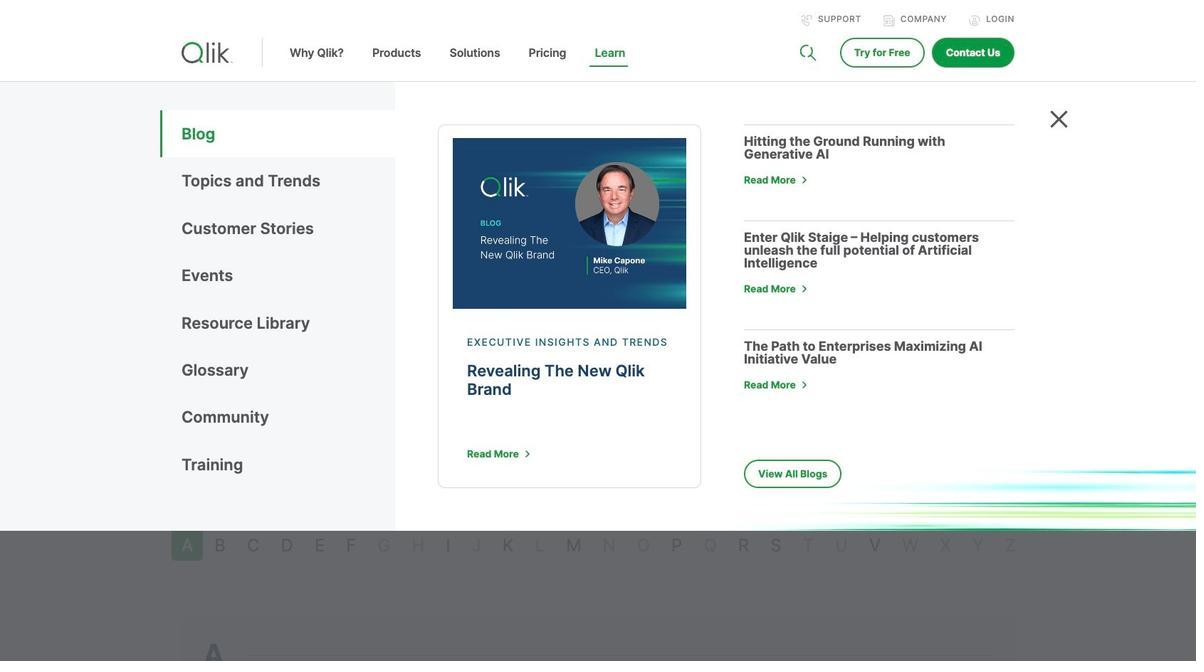 Task type: vqa. For each thing, say whether or not it's contained in the screenshot.
Support Icon
yes



Task type: describe. For each thing, give the bounding box(es) containing it.
login image
[[969, 15, 981, 26]]

headshot of mike capone, ceo, qlik and the text "revealing the new qlik brand" image
[[453, 138, 686, 309]]



Task type: locate. For each thing, give the bounding box(es) containing it.
close search image
[[1050, 110, 1068, 128]]

data integration & analytics glossary - hero image image
[[609, 84, 1110, 476]]

support image
[[801, 15, 812, 26]]

qlik image
[[182, 42, 233, 63]]

company image
[[884, 15, 895, 26]]



